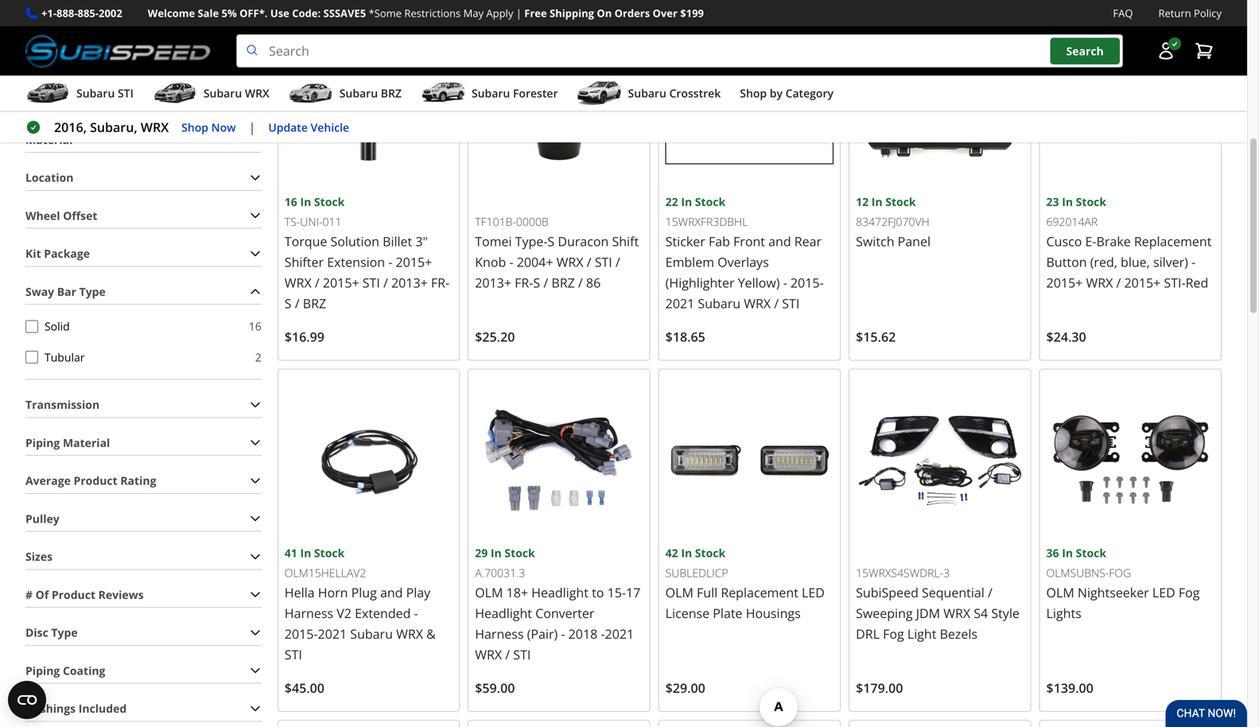 Task type: describe. For each thing, give the bounding box(es) containing it.
subaru sti
[[76, 86, 134, 101]]

sway bar type button
[[25, 280, 262, 304]]

knob
[[475, 253, 506, 270]]

2021 inside 29 in stock a.70031.3 olm 18+ headlight to 15-17 headlight converter harness (pair) - 2018 -2021 wrx / sti
[[605, 625, 634, 642]]

15wrxfr3dbhl
[[666, 214, 748, 229]]

sweeping
[[856, 605, 913, 622]]

wrx inside '22 in stock 15wrxfr3dbhl sticker fab front and rear emblem overlays (highlighter yellow) - 2015- 2021 subaru wrx / sti'
[[744, 295, 771, 312]]

vehicle
[[311, 120, 349, 135]]

2015+ down button
[[1047, 274, 1083, 291]]

pulley
[[25, 511, 60, 526]]

12 in stock 83472fj070vh switch panel
[[856, 194, 931, 250]]

2021 inside '22 in stock 15wrxfr3dbhl sticker fab front and rear emblem overlays (highlighter yellow) - 2015- 2021 subaru wrx / sti'
[[666, 295, 695, 312]]

material inside "dropdown button"
[[25, 132, 73, 147]]

piping material button
[[25, 431, 262, 455]]

sti inside dropdown button
[[118, 86, 134, 101]]

1 vertical spatial product
[[52, 587, 96, 602]]

forester
[[513, 86, 558, 101]]

s4
[[974, 605, 989, 622]]

subaru for subaru wrx
[[204, 86, 242, 101]]

sway bar type
[[25, 284, 106, 299]]

hella
[[285, 584, 315, 601]]

0 vertical spatial headlight
[[532, 584, 589, 601]]

17
[[626, 584, 641, 601]]

1 horizontal spatial s
[[534, 274, 541, 291]]

- inside 16 in stock ts-uni-011 torque solution billet 3" shifter extension - 2015+ wrx / 2015+ sti / 2013+ fr- s / brz
[[389, 253, 393, 270]]

olm nightseeker led fog lights image
[[1047, 376, 1215, 544]]

83472fj070vh
[[856, 214, 930, 229]]

return policy link
[[1159, 5, 1222, 22]]

and for play
[[380, 584, 403, 601]]

horn
[[318, 584, 348, 601]]

emblem
[[666, 253, 715, 270]]

uni-
[[300, 214, 323, 229]]

bushings
[[25, 701, 76, 716]]

42
[[666, 545, 679, 561]]

olm for olm 18+ headlight to 15-17 headlight converter harness (pair) - 2018 -2021 wrx / sti
[[475, 584, 503, 601]]

#
[[25, 587, 33, 602]]

shop for shop by category
[[740, 86, 767, 101]]

policy
[[1195, 6, 1222, 20]]

885-
[[78, 6, 99, 20]]

16 in stock ts-uni-011 torque solution billet 3" shifter extension - 2015+ wrx / 2015+ sti / 2013+ fr- s / brz
[[285, 194, 450, 312]]

license
[[666, 605, 710, 622]]

+1-888-885-2002
[[41, 6, 122, 20]]

2004+
[[517, 253, 553, 270]]

sssave5
[[324, 6, 366, 20]]

e-
[[1086, 233, 1097, 250]]

overlays
[[718, 253, 769, 270]]

$15.62
[[856, 328, 896, 345]]

29
[[475, 545, 488, 561]]

2021 inside 41 in stock olm15hellav2 hella horn plug and play harness v2 extended - 2015-2021 subaru wrx & sti
[[318, 625, 347, 642]]

material inside dropdown button
[[63, 435, 110, 450]]

in for e-
[[1063, 194, 1074, 209]]

- right 2018
[[601, 625, 605, 642]]

23
[[1047, 194, 1060, 209]]

red
[[1186, 274, 1209, 291]]

a.70031.3
[[475, 565, 525, 581]]

apply
[[487, 6, 514, 20]]

1 horizontal spatial |
[[516, 6, 522, 20]]

(pair)
[[527, 625, 558, 642]]

36 in stock olmsubns-fog olm nightseeker led fog lights
[[1047, 545, 1200, 622]]

- left 2018
[[561, 625, 565, 642]]

subaru forester
[[472, 86, 558, 101]]

22 in stock 15wrxfr3dbhl sticker fab front and rear emblem overlays (highlighter yellow) - 2015- 2021 subaru wrx / sti
[[666, 194, 824, 312]]

fog inside 15wrxs4swdrl-3 subispeed sequential / sweeping jdm wrx s4 style drl fog light bezels
[[883, 625, 905, 642]]

disc type
[[25, 625, 78, 640]]

may
[[464, 6, 484, 20]]

subaru crosstrek button
[[577, 79, 721, 111]]

/ down shifter
[[315, 274, 320, 291]]

in for panel
[[872, 194, 883, 209]]

brake
[[1097, 233, 1131, 250]]

/ down 2004+
[[544, 274, 549, 291]]

3
[[944, 565, 950, 581]]

bar
[[57, 284, 76, 299]]

15-
[[608, 584, 626, 601]]

shifter
[[285, 253, 324, 270]]

led for nightseeker
[[1153, 584, 1176, 601]]

button image
[[1157, 41, 1176, 61]]

style
[[992, 605, 1020, 622]]

free
[[525, 6, 547, 20]]

button
[[1047, 253, 1088, 270]]

2015+ down blue,
[[1125, 274, 1161, 291]]

piping for piping coating
[[25, 663, 60, 678]]

- inside '22 in stock 15wrxfr3dbhl sticker fab front and rear emblem overlays (highlighter yellow) - 2015- 2021 subaru wrx / sti'
[[784, 274, 788, 291]]

return policy
[[1159, 6, 1222, 20]]

subaru brz
[[340, 86, 402, 101]]

transmission
[[25, 397, 100, 412]]

shop for shop now
[[182, 120, 209, 135]]

subaru sti button
[[25, 79, 134, 111]]

/ inside 29 in stock a.70031.3 olm 18+ headlight to 15-17 headlight converter harness (pair) - 2018 -2021 wrx / sti
[[506, 646, 510, 663]]

2015+ down extension
[[323, 274, 359, 291]]

average product rating
[[25, 473, 156, 488]]

kit package
[[25, 246, 90, 261]]

subispeed
[[856, 584, 919, 601]]

$24.30
[[1047, 328, 1087, 345]]

rear
[[795, 233, 822, 250]]

v2
[[337, 605, 352, 622]]

2013+ inside 16 in stock ts-uni-011 torque solution billet 3" shifter extension - 2015+ wrx / 2015+ sti / 2013+ fr- s / brz
[[392, 274, 428, 291]]

category
[[786, 86, 834, 101]]

fr- inside tf101b-0000b tomei type-s duracon shift knob - 2004+ wrx / sti / 2013+ fr-s / brz / 86
[[515, 274, 534, 291]]

/ inside 23 in stock 692014ar cusco e-brake replacement button (red, blue, silver) - 2015+ wrx / 2015+ sti-red
[[1117, 274, 1122, 291]]

wrx inside 41 in stock olm15hellav2 hella horn plug and play harness v2 extended - 2015-2021 subaru wrx & sti
[[396, 625, 423, 642]]

(highlighter
[[666, 274, 735, 291]]

$16.99
[[285, 328, 325, 345]]

a subaru crosstrek thumbnail image image
[[577, 81, 622, 105]]

replacement inside 42 in stock subledlicp olm full replacement led license plate housings
[[721, 584, 799, 601]]

stock for olm
[[1077, 545, 1107, 561]]

torque solution billet 3" shifter extension - 2015+ wrx / 2015+ sti / 2013+ fr-s / brz image
[[285, 25, 453, 193]]

blue,
[[1121, 253, 1151, 270]]

1 vertical spatial headlight
[[475, 605, 532, 622]]

1 vertical spatial |
[[249, 119, 256, 136]]

olm 18+ headlight to 15-17 headlight converter harness (pair) - 2018 -2021 wrx / sti image
[[475, 376, 644, 544]]

type inside dropdown button
[[79, 284, 106, 299]]

piping for piping material
[[25, 435, 60, 450]]

brz inside dropdown button
[[381, 86, 402, 101]]

faq link
[[1114, 5, 1134, 22]]

wheel
[[25, 208, 60, 223]]

Solid button
[[25, 320, 38, 333]]

sti inside 41 in stock olm15hellav2 hella horn plug and play harness v2 extended - 2015-2021 subaru wrx & sti
[[285, 646, 302, 663]]

2015+ down 3"
[[396, 253, 432, 270]]

in for olm
[[1063, 545, 1074, 561]]

by
[[770, 86, 783, 101]]

wrx down a subaru wrx thumbnail image
[[141, 119, 169, 136]]

yellow)
[[738, 274, 780, 291]]

2015- inside 41 in stock olm15hellav2 hella horn plug and play harness v2 extended - 2015-2021 subaru wrx & sti
[[285, 625, 318, 642]]

open widget image
[[8, 681, 46, 719]]

subaru inside 41 in stock olm15hellav2 hella horn plug and play harness v2 extended - 2015-2021 subaru wrx & sti
[[350, 625, 393, 642]]

tomei
[[475, 233, 512, 250]]

olm full replacement led license plate housings image
[[666, 376, 834, 544]]

piping coating
[[25, 663, 105, 678]]

included
[[79, 701, 127, 716]]

sti inside tf101b-0000b tomei type-s duracon shift knob - 2004+ wrx / sti / 2013+ fr-s / brz / 86
[[595, 253, 613, 270]]

shipping
[[550, 6, 594, 20]]

return
[[1159, 6, 1192, 20]]

shift
[[612, 233, 639, 250]]

now
[[211, 120, 236, 135]]

hella horn plug and play harness v2 extended - 2015-2021 subaru wrx & sti image
[[285, 376, 453, 544]]

transmission button
[[25, 393, 262, 417]]

update vehicle button
[[268, 118, 349, 136]]

stock for fab
[[695, 194, 726, 209]]

coating
[[63, 663, 105, 678]]

a subaru brz thumbnail image image
[[289, 81, 333, 105]]

full
[[697, 584, 718, 601]]

sti inside 29 in stock a.70031.3 olm 18+ headlight to 15-17 headlight converter harness (pair) - 2018 -2021 wrx / sti
[[514, 646, 531, 663]]

stock for e-
[[1077, 194, 1107, 209]]

disc
[[25, 625, 48, 640]]

16 for 16 in stock ts-uni-011 torque solution billet 3" shifter extension - 2015+ wrx / 2015+ sti / 2013+ fr- s / brz
[[285, 194, 297, 209]]

subaru wrx button
[[153, 79, 270, 111]]



Task type: vqa. For each thing, say whether or not it's contained in the screenshot.


Task type: locate. For each thing, give the bounding box(es) containing it.
3 olm from the left
[[1047, 584, 1075, 601]]

2013+ down knob
[[475, 274, 512, 291]]

0 horizontal spatial s
[[285, 295, 292, 312]]

2013+ down billet
[[392, 274, 428, 291]]

subaru left the forester
[[472, 86, 510, 101]]

0 horizontal spatial replacement
[[721, 584, 799, 601]]

0 horizontal spatial |
[[249, 119, 256, 136]]

1 horizontal spatial 2021
[[605, 625, 634, 642]]

a subaru sti thumbnail image image
[[25, 81, 70, 105]]

36
[[1047, 545, 1060, 561]]

play
[[406, 584, 431, 601]]

wrx up update
[[245, 86, 270, 101]]

piping
[[25, 435, 60, 450], [25, 663, 60, 678]]

0 horizontal spatial harness
[[285, 605, 334, 622]]

2016, subaru, wrx
[[54, 119, 169, 136]]

sticker fab front and rear emblem overlays (highlighter yellow) - 2015-2021 subaru wrx / sti image
[[666, 25, 834, 193]]

drl
[[856, 625, 880, 642]]

1 led from the left
[[802, 584, 825, 601]]

subaru up 2016, subaru, wrx
[[76, 86, 115, 101]]

solution
[[331, 233, 380, 250]]

16 for 16
[[249, 319, 262, 334]]

tomei type-s duracon shift knob - 2004+ wrx / sti / 2013+ fr-s / brz / 86 image
[[475, 25, 644, 193]]

1 horizontal spatial 2013+
[[475, 274, 512, 291]]

off*.
[[240, 6, 268, 20]]

wrx down shifter
[[285, 274, 312, 291]]

stock inside 42 in stock subledlicp olm full replacement led license plate housings
[[695, 545, 726, 561]]

replacement up silver) on the top
[[1135, 233, 1212, 250]]

/ up $16.99
[[295, 295, 300, 312]]

stock for horn
[[314, 545, 345, 561]]

in inside 23 in stock 692014ar cusco e-brake replacement button (red, blue, silver) - 2015+ wrx / 2015+ sti-red
[[1063, 194, 1074, 209]]

piping coating button
[[25, 659, 262, 683]]

shop inside dropdown button
[[740, 86, 767, 101]]

0 vertical spatial |
[[516, 6, 522, 20]]

in right 12
[[872, 194, 883, 209]]

sti inside 16 in stock ts-uni-011 torque solution billet 3" shifter extension - 2015+ wrx / 2015+ sti / 2013+ fr- s / brz
[[363, 274, 380, 291]]

1 horizontal spatial 2015-
[[791, 274, 824, 291]]

in right 23
[[1063, 194, 1074, 209]]

in right "36"
[[1063, 545, 1074, 561]]

subaru up vehicle
[[340, 86, 378, 101]]

1 vertical spatial type
[[51, 625, 78, 640]]

olm up the 'license'
[[666, 584, 694, 601]]

1 horizontal spatial harness
[[475, 625, 524, 642]]

in inside 29 in stock a.70031.3 olm 18+ headlight to 15-17 headlight converter harness (pair) - 2018 -2021 wrx / sti
[[491, 545, 502, 561]]

of
[[36, 587, 49, 602]]

olm15hellav2
[[285, 565, 366, 581]]

olm inside 29 in stock a.70031.3 olm 18+ headlight to 15-17 headlight converter harness (pair) - 2018 -2021 wrx / sti
[[475, 584, 503, 601]]

0 horizontal spatial olm
[[475, 584, 503, 601]]

switch panel image
[[856, 25, 1025, 193]]

sti down rear
[[783, 295, 800, 312]]

/ inside '22 in stock 15wrxfr3dbhl sticker fab front and rear emblem overlays (highlighter yellow) - 2015- 2021 subaru wrx / sti'
[[775, 295, 779, 312]]

led
[[802, 584, 825, 601], [1153, 584, 1176, 601]]

subispeed logo image
[[25, 34, 211, 68]]

/ down the shift
[[616, 253, 621, 270]]

subaru up now
[[204, 86, 242, 101]]

subaru down extended
[[350, 625, 393, 642]]

subispeed sequential / sweeping jdm wrx s4 style drl fog light bezels image
[[856, 376, 1025, 544]]

0 horizontal spatial 16
[[249, 319, 262, 334]]

1 vertical spatial shop
[[182, 120, 209, 135]]

2021 down the "v2"
[[318, 625, 347, 642]]

subaru for subaru sti
[[76, 86, 115, 101]]

and inside 41 in stock olm15hellav2 hella horn plug and play harness v2 extended - 2015-2021 subaru wrx & sti
[[380, 584, 403, 601]]

olm inside 42 in stock subledlicp olm full replacement led license plate housings
[[666, 584, 694, 601]]

shop now
[[182, 120, 236, 135]]

wrx inside 15wrxs4swdrl-3 subispeed sequential / sweeping jdm wrx s4 style drl fog light bezels
[[944, 605, 971, 622]]

and left rear
[[769, 233, 792, 250]]

wheel offset
[[25, 208, 97, 223]]

- inside 23 in stock 692014ar cusco e-brake replacement button (red, blue, silver) - 2015+ wrx / 2015+ sti-red
[[1192, 253, 1196, 270]]

stock for panel
[[886, 194, 916, 209]]

0 horizontal spatial brz
[[303, 295, 326, 312]]

wrx inside 16 in stock ts-uni-011 torque solution billet 3" shifter extension - 2015+ wrx / 2015+ sti / 2013+ fr- s / brz
[[285, 274, 312, 291]]

stock inside 29 in stock a.70031.3 olm 18+ headlight to 15-17 headlight converter harness (pair) - 2018 -2021 wrx / sti
[[505, 545, 535, 561]]

product left the rating
[[74, 473, 118, 488]]

sale
[[198, 6, 219, 20]]

update vehicle
[[268, 120, 349, 135]]

/ inside 15wrxs4swdrl-3 subispeed sequential / sweeping jdm wrx s4 style drl fog light bezels
[[988, 584, 993, 601]]

1 vertical spatial material
[[63, 435, 110, 450]]

brz up $16.99
[[303, 295, 326, 312]]

type right disc
[[51, 625, 78, 640]]

replacement inside 23 in stock 692014ar cusco e-brake replacement button (red, blue, silver) - 2015+ wrx / 2015+ sti-red
[[1135, 233, 1212, 250]]

1 vertical spatial 16
[[249, 319, 262, 334]]

1 piping from the top
[[25, 435, 60, 450]]

stock up 15wrxfr3dbhl
[[695, 194, 726, 209]]

1 vertical spatial piping
[[25, 663, 60, 678]]

led for replacement
[[802, 584, 825, 601]]

| left free
[[516, 6, 522, 20]]

brz inside 16 in stock ts-uni-011 torque solution billet 3" shifter extension - 2015+ wrx / 2015+ sti / 2013+ fr- s / brz
[[303, 295, 326, 312]]

welcome sale 5% off*. use code: sssave5 *some restrictions may apply | free shipping on orders over $199
[[148, 6, 704, 20]]

subaru inside '22 in stock 15wrxfr3dbhl sticker fab front and rear emblem overlays (highlighter yellow) - 2015- 2021 subaru wrx / sti'
[[698, 295, 741, 312]]

harness down hella
[[285, 605, 334, 622]]

pulley button
[[25, 507, 262, 531]]

in for horn
[[300, 545, 311, 561]]

wrx up bezels
[[944, 605, 971, 622]]

0 vertical spatial harness
[[285, 605, 334, 622]]

olm down a.70031.3
[[475, 584, 503, 601]]

piping up open widget image
[[25, 663, 60, 678]]

/ down yellow)
[[775, 295, 779, 312]]

sticker
[[666, 233, 706, 250]]

olm for olm full replacement led license plate housings
[[666, 584, 694, 601]]

disc type button
[[25, 621, 262, 645]]

stock inside 16 in stock ts-uni-011 torque solution billet 3" shifter extension - 2015+ wrx / 2015+ sti / 2013+ fr- s / brz
[[314, 194, 345, 209]]

0 horizontal spatial shop
[[182, 120, 209, 135]]

16 up ts-
[[285, 194, 297, 209]]

| right now
[[249, 119, 256, 136]]

2015- down hella
[[285, 625, 318, 642]]

replacement up housings
[[721, 584, 799, 601]]

sti up subaru,
[[118, 86, 134, 101]]

s up 2004+
[[548, 233, 555, 250]]

sti up '86' in the left of the page
[[595, 253, 613, 270]]

rating
[[120, 473, 156, 488]]

1 horizontal spatial fr-
[[515, 274, 534, 291]]

in up uni-
[[300, 194, 311, 209]]

a subaru forester thumbnail image image
[[421, 81, 466, 105]]

a subaru wrx thumbnail image image
[[153, 81, 197, 105]]

0 vertical spatial piping
[[25, 435, 60, 450]]

29 in stock a.70031.3 olm 18+ headlight to 15-17 headlight converter harness (pair) - 2018 -2021 wrx / sti
[[475, 545, 641, 663]]

in for full
[[682, 545, 693, 561]]

stock
[[314, 194, 345, 209], [886, 194, 916, 209], [695, 194, 726, 209], [1077, 194, 1107, 209], [314, 545, 345, 561], [505, 545, 535, 561], [695, 545, 726, 561], [1077, 545, 1107, 561]]

harness inside 41 in stock olm15hellav2 hella horn plug and play harness v2 extended - 2015-2021 subaru wrx & sti
[[285, 605, 334, 622]]

stock up a.70031.3
[[505, 545, 535, 561]]

0 vertical spatial fog
[[1179, 584, 1200, 601]]

s inside 16 in stock ts-uni-011 torque solution billet 3" shifter extension - 2015+ wrx / 2015+ sti / 2013+ fr- s / brz
[[285, 295, 292, 312]]

subaru for subaru brz
[[340, 86, 378, 101]]

shop now link
[[182, 118, 236, 136]]

wrx down (red,
[[1087, 274, 1114, 291]]

wrx down duracon
[[557, 253, 584, 270]]

2021
[[666, 295, 695, 312], [318, 625, 347, 642], [605, 625, 634, 642]]

in for 011
[[300, 194, 311, 209]]

in inside 16 in stock ts-uni-011 torque solution billet 3" shifter extension - 2015+ wrx / 2015+ sti / 2013+ fr- s / brz
[[300, 194, 311, 209]]

2015- inside '22 in stock 15wrxfr3dbhl sticker fab front and rear emblem overlays (highlighter yellow) - 2015- 2021 subaru wrx / sti'
[[791, 274, 824, 291]]

piping inside dropdown button
[[25, 663, 60, 678]]

0 vertical spatial material
[[25, 132, 73, 147]]

piping material
[[25, 435, 110, 450]]

sti up $45.00 at left
[[285, 646, 302, 663]]

headlight up converter
[[532, 584, 589, 601]]

0 horizontal spatial type
[[51, 625, 78, 640]]

1 vertical spatial replacement
[[721, 584, 799, 601]]

kit package button
[[25, 242, 262, 266]]

- inside 41 in stock olm15hellav2 hella horn plug and play harness v2 extended - 2015-2021 subaru wrx & sti
[[414, 605, 418, 622]]

2 vertical spatial s
[[285, 295, 292, 312]]

in for fab
[[682, 194, 693, 209]]

subaru inside dropdown button
[[204, 86, 242, 101]]

- down play
[[414, 605, 418, 622]]

1 horizontal spatial fog
[[1179, 584, 1200, 601]]

wrx left &
[[396, 625, 423, 642]]

brz left a subaru forester thumbnail image
[[381, 86, 402, 101]]

0 horizontal spatial 2021
[[318, 625, 347, 642]]

0 horizontal spatial fog
[[883, 625, 905, 642]]

/ up '86' in the left of the page
[[587, 253, 592, 270]]

fog right nightseeker on the right bottom
[[1179, 584, 1200, 601]]

stock for 011
[[314, 194, 345, 209]]

olmsubns-
[[1047, 565, 1110, 581]]

1 vertical spatial harness
[[475, 625, 524, 642]]

and inside '22 in stock 15wrxfr3dbhl sticker fab front and rear emblem overlays (highlighter yellow) - 2015- 2021 subaru wrx / sti'
[[769, 233, 792, 250]]

wrx inside 29 in stock a.70031.3 olm 18+ headlight to 15-17 headlight converter harness (pair) - 2018 -2021 wrx / sti
[[475, 646, 502, 663]]

2 horizontal spatial olm
[[1047, 584, 1075, 601]]

0 vertical spatial and
[[769, 233, 792, 250]]

2 olm from the left
[[666, 584, 694, 601]]

front
[[734, 233, 766, 250]]

wrx
[[245, 86, 270, 101], [141, 119, 169, 136], [557, 253, 584, 270], [285, 274, 312, 291], [1087, 274, 1114, 291], [744, 295, 771, 312], [944, 605, 971, 622], [396, 625, 423, 642], [475, 646, 502, 663]]

fab
[[709, 233, 730, 250]]

wrx inside tf101b-0000b tomei type-s duracon shift knob - 2004+ wrx / sti / 2013+ fr-s / brz / 86
[[557, 253, 584, 270]]

2013+
[[392, 274, 428, 291], [475, 274, 512, 291]]

0 vertical spatial type
[[79, 284, 106, 299]]

in right 41
[[300, 545, 311, 561]]

0 vertical spatial brz
[[381, 86, 402, 101]]

*some
[[369, 6, 402, 20]]

in inside 12 in stock 83472fj070vh switch panel
[[872, 194, 883, 209]]

subaru,
[[90, 119, 137, 136]]

5%
[[222, 6, 237, 20]]

$45.00
[[285, 679, 325, 697]]

/
[[587, 253, 592, 270], [616, 253, 621, 270], [315, 274, 320, 291], [384, 274, 388, 291], [544, 274, 549, 291], [578, 274, 583, 291], [1117, 274, 1122, 291], [295, 295, 300, 312], [775, 295, 779, 312], [988, 584, 993, 601], [506, 646, 510, 663]]

in inside '22 in stock 15wrxfr3dbhl sticker fab front and rear emblem overlays (highlighter yellow) - 2015- 2021 subaru wrx / sti'
[[682, 194, 693, 209]]

in right the 29
[[491, 545, 502, 561]]

2 2013+ from the left
[[475, 274, 512, 291]]

2016,
[[54, 119, 87, 136]]

0 vertical spatial s
[[548, 233, 555, 250]]

search button
[[1051, 38, 1120, 64]]

search input field
[[236, 34, 1124, 68]]

2 vertical spatial brz
[[303, 295, 326, 312]]

wrx up $59.00
[[475, 646, 502, 663]]

and up extended
[[380, 584, 403, 601]]

0 horizontal spatial and
[[380, 584, 403, 601]]

2 fr- from the left
[[515, 274, 534, 291]]

$29.00
[[666, 679, 706, 697]]

1 vertical spatial fog
[[883, 625, 905, 642]]

# of product reviews
[[25, 587, 144, 602]]

2 led from the left
[[1153, 584, 1176, 601]]

torque
[[285, 233, 327, 250]]

1 horizontal spatial replacement
[[1135, 233, 1212, 250]]

888-
[[57, 6, 78, 20]]

shop by category button
[[740, 79, 834, 111]]

0 horizontal spatial 2015-
[[285, 625, 318, 642]]

fog inside 36 in stock olmsubns-fog olm nightseeker led fog lights
[[1179, 584, 1200, 601]]

billet
[[383, 233, 412, 250]]

2021 right 2018
[[605, 625, 634, 642]]

22
[[666, 194, 679, 209]]

2 piping from the top
[[25, 663, 60, 678]]

in inside 42 in stock subledlicp olm full replacement led license plate housings
[[682, 545, 693, 561]]

headlight down 18+
[[475, 605, 532, 622]]

stock inside '22 in stock 15wrxfr3dbhl sticker fab front and rear emblem overlays (highlighter yellow) - 2015- 2021 subaru wrx / sti'
[[695, 194, 726, 209]]

and for rear
[[769, 233, 792, 250]]

s down 2004+
[[534, 274, 541, 291]]

$139.00
[[1047, 679, 1094, 697]]

1 2013+ from the left
[[392, 274, 428, 291]]

15wrxs4swdrl-
[[856, 565, 944, 581]]

011
[[323, 214, 342, 229]]

led inside 42 in stock subledlicp olm full replacement led license plate housings
[[802, 584, 825, 601]]

sti down (pair)
[[514, 646, 531, 663]]

0 vertical spatial 16
[[285, 194, 297, 209]]

/ down extension
[[384, 274, 388, 291]]

harness left (pair)
[[475, 625, 524, 642]]

/ up $59.00
[[506, 646, 510, 663]]

0 horizontal spatial fr-
[[431, 274, 450, 291]]

stock up the olm15hellav2
[[314, 545, 345, 561]]

stock for 18+
[[505, 545, 535, 561]]

product right of
[[52, 587, 96, 602]]

2021 down (highlighter
[[666, 295, 695, 312]]

0 vertical spatial shop
[[740, 86, 767, 101]]

piping up average
[[25, 435, 60, 450]]

subaru down (highlighter
[[698, 295, 741, 312]]

2013+ inside tf101b-0000b tomei type-s duracon shift knob - 2004+ wrx / sti / 2013+ fr-s / brz / 86
[[475, 274, 512, 291]]

1 horizontal spatial olm
[[666, 584, 694, 601]]

- right knob
[[510, 253, 514, 270]]

shop
[[740, 86, 767, 101], [182, 120, 209, 135]]

olm inside 36 in stock olmsubns-fog olm nightseeker led fog lights
[[1047, 584, 1075, 601]]

s up $16.99
[[285, 295, 292, 312]]

fog down sweeping
[[883, 625, 905, 642]]

type right bar
[[79, 284, 106, 299]]

cusco e-brake replacement button (red, blue, silver) - 2015+ wrx / 2015+ sti-red image
[[1047, 25, 1215, 193]]

1 vertical spatial brz
[[552, 274, 575, 291]]

in inside 41 in stock olm15hellav2 hella horn plug and play harness v2 extended - 2015-2021 subaru wrx & sti
[[300, 545, 311, 561]]

1 horizontal spatial brz
[[381, 86, 402, 101]]

stock inside 36 in stock olmsubns-fog olm nightseeker led fog lights
[[1077, 545, 1107, 561]]

brz left '86' in the left of the page
[[552, 274, 575, 291]]

1 horizontal spatial 16
[[285, 194, 297, 209]]

1 horizontal spatial and
[[769, 233, 792, 250]]

- inside tf101b-0000b tomei type-s duracon shift knob - 2004+ wrx / sti / 2013+ fr-s / brz / 86
[[510, 253, 514, 270]]

16 up 2
[[249, 319, 262, 334]]

and
[[769, 233, 792, 250], [380, 584, 403, 601]]

2015- down rear
[[791, 274, 824, 291]]

in inside 36 in stock olmsubns-fog olm nightseeker led fog lights
[[1063, 545, 1074, 561]]

material up location
[[25, 132, 73, 147]]

stock for full
[[695, 545, 726, 561]]

type inside dropdown button
[[51, 625, 78, 640]]

sti down extension
[[363, 274, 380, 291]]

$179.00
[[856, 679, 904, 697]]

housings
[[746, 605, 801, 622]]

subaru for subaru forester
[[472, 86, 510, 101]]

0 horizontal spatial led
[[802, 584, 825, 601]]

15wrxs4swdrl-3 subispeed sequential / sweeping jdm wrx s4 style drl fog light bezels
[[856, 565, 1020, 642]]

/ up the s4
[[988, 584, 993, 601]]

in for 18+
[[491, 545, 502, 561]]

shop left by
[[740, 86, 767, 101]]

1 fr- from the left
[[431, 274, 450, 291]]

0 horizontal spatial 2013+
[[392, 274, 428, 291]]

subaru brz button
[[289, 79, 402, 111]]

crosstrek
[[670, 86, 721, 101]]

bezels
[[940, 625, 978, 642]]

wrx inside 23 in stock 692014ar cusco e-brake replacement button (red, blue, silver) - 2015+ wrx / 2015+ sti-red
[[1087, 274, 1114, 291]]

0000b
[[516, 214, 549, 229]]

stock up the 83472fj070vh
[[886, 194, 916, 209]]

/ left '86' in the left of the page
[[578, 274, 583, 291]]

1 horizontal spatial type
[[79, 284, 106, 299]]

wrx inside subaru wrx dropdown button
[[245, 86, 270, 101]]

0 vertical spatial product
[[74, 473, 118, 488]]

wrx down yellow)
[[744, 295, 771, 312]]

1 vertical spatial and
[[380, 584, 403, 601]]

stock up '692014ar'
[[1077, 194, 1107, 209]]

Tubular button
[[25, 351, 38, 364]]

2
[[255, 350, 262, 365]]

stock inside 12 in stock 83472fj070vh switch panel
[[886, 194, 916, 209]]

orders
[[615, 6, 650, 20]]

subaru for subaru crosstrek
[[628, 86, 667, 101]]

subaru wrx
[[204, 86, 270, 101]]

material up average product rating
[[63, 435, 110, 450]]

1 horizontal spatial shop
[[740, 86, 767, 101]]

led inside 36 in stock olmsubns-fog olm nightseeker led fog lights
[[1153, 584, 1176, 601]]

1 vertical spatial s
[[534, 274, 541, 291]]

fr- inside 16 in stock ts-uni-011 torque solution billet 3" shifter extension - 2015+ wrx / 2015+ sti / 2013+ fr- s / brz
[[431, 274, 450, 291]]

stock up 011
[[314, 194, 345, 209]]

0 vertical spatial replacement
[[1135, 233, 1212, 250]]

/ down (red,
[[1117, 274, 1122, 291]]

led right nightseeker on the right bottom
[[1153, 584, 1176, 601]]

stock up olmsubns-
[[1077, 545, 1107, 561]]

1 horizontal spatial led
[[1153, 584, 1176, 601]]

- up red
[[1192, 253, 1196, 270]]

harness inside 29 in stock a.70031.3 olm 18+ headlight to 15-17 headlight converter harness (pair) - 2018 -2021 wrx / sti
[[475, 625, 524, 642]]

shop left now
[[182, 120, 209, 135]]

2 horizontal spatial s
[[548, 233, 555, 250]]

in right 22
[[682, 194, 693, 209]]

16 inside 16 in stock ts-uni-011 torque solution billet 3" shifter extension - 2015+ wrx / 2015+ sti / 2013+ fr- s / brz
[[285, 194, 297, 209]]

2 horizontal spatial brz
[[552, 274, 575, 291]]

$199
[[681, 6, 704, 20]]

2015-
[[791, 274, 824, 291], [285, 625, 318, 642]]

subledlicp
[[666, 565, 729, 581]]

sti inside '22 in stock 15wrxfr3dbhl sticker fab front and rear emblem overlays (highlighter yellow) - 2015- 2021 subaru wrx / sti'
[[783, 295, 800, 312]]

stock inside 23 in stock 692014ar cusco e-brake replacement button (red, blue, silver) - 2015+ wrx / 2015+ sti-red
[[1077, 194, 1107, 209]]

fr-
[[431, 274, 450, 291], [515, 274, 534, 291]]

fog
[[1110, 565, 1132, 581]]

olm up the lights
[[1047, 584, 1075, 601]]

0 vertical spatial 2015-
[[791, 274, 824, 291]]

piping inside dropdown button
[[25, 435, 60, 450]]

brz inside tf101b-0000b tomei type-s duracon shift knob - 2004+ wrx / sti / 2013+ fr-s / brz / 86
[[552, 274, 575, 291]]

over
[[653, 6, 678, 20]]

1 vertical spatial 2015-
[[285, 625, 318, 642]]

led left the subispeed
[[802, 584, 825, 601]]

2 horizontal spatial 2021
[[666, 295, 695, 312]]

2018
[[569, 625, 598, 642]]

stock inside 41 in stock olm15hellav2 hella horn plug and play harness v2 extended - 2015-2021 subaru wrx & sti
[[314, 545, 345, 561]]

stock up subledlicp
[[695, 545, 726, 561]]

1 olm from the left
[[475, 584, 503, 601]]

# of product reviews button
[[25, 583, 262, 607]]

wheel offset button
[[25, 204, 262, 228]]

light
[[908, 625, 937, 642]]

material
[[25, 132, 73, 147], [63, 435, 110, 450]]

extended
[[355, 605, 411, 622]]

- right yellow)
[[784, 274, 788, 291]]

switch
[[856, 233, 895, 250]]

subaru right a subaru crosstrek thumbnail image
[[628, 86, 667, 101]]



